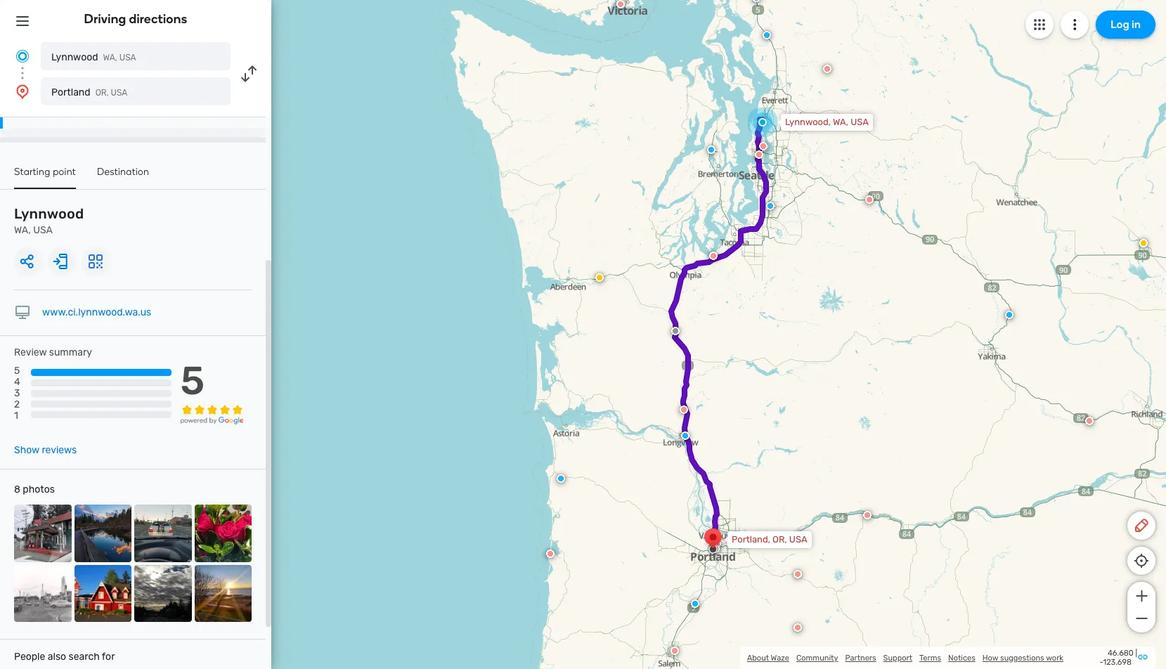 Task type: vqa. For each thing, say whether or not it's contained in the screenshot.
Image 5 of Lynnwood, Lynnwood
yes



Task type: locate. For each thing, give the bounding box(es) containing it.
0 horizontal spatial wa,
[[14, 224, 31, 236]]

or, right portland,
[[773, 534, 787, 545]]

wa,
[[103, 53, 117, 63], [833, 117, 849, 127], [14, 224, 31, 236]]

1 vertical spatial wa,
[[833, 117, 849, 127]]

people
[[14, 651, 45, 663]]

show
[[14, 444, 39, 456]]

hazard image
[[1140, 239, 1148, 248], [596, 274, 604, 282]]

190.1 miles
[[39, 107, 88, 117]]

image 8 of lynnwood, lynnwood image
[[194, 565, 252, 622]]

1 horizontal spatial wa,
[[103, 53, 117, 63]]

how
[[983, 654, 999, 663]]

4
[[14, 376, 20, 388]]

wa, down driving
[[103, 53, 117, 63]]

1 vertical spatial or,
[[773, 534, 787, 545]]

1 vertical spatial police image
[[691, 600, 700, 608]]

0 vertical spatial or,
[[95, 88, 109, 98]]

1 vertical spatial lynnwood wa, usa
[[14, 205, 84, 236]]

review
[[14, 347, 47, 359]]

1 horizontal spatial police image
[[691, 600, 700, 608]]

wa, right lynnwood,
[[833, 117, 849, 127]]

road closed image
[[629, 0, 638, 1], [823, 65, 832, 73], [866, 195, 874, 204], [680, 406, 688, 414], [1086, 417, 1094, 425], [863, 511, 872, 520], [671, 647, 679, 655]]

www.ci.lynnwood.wa.us link
[[42, 307, 151, 319]]

review summary
[[14, 347, 92, 359]]

current location image
[[14, 48, 31, 65]]

pencil image
[[1134, 518, 1150, 534]]

destination button
[[97, 166, 149, 188]]

0 horizontal spatial 5
[[14, 365, 20, 377]]

support
[[884, 654, 913, 663]]

lynnwood up portland
[[51, 51, 98, 63]]

photos
[[23, 484, 55, 496]]

police image
[[752, 0, 761, 2], [763, 31, 771, 39], [707, 146, 716, 154], [766, 202, 775, 210], [1006, 311, 1014, 319], [557, 475, 565, 483]]

or, for portland,
[[773, 534, 787, 545]]

1 horizontal spatial or,
[[773, 534, 787, 545]]

190.1
[[39, 107, 60, 117]]

0 vertical spatial lynnwood wa, usa
[[51, 51, 136, 63]]

0 vertical spatial lynnwood
[[51, 51, 98, 63]]

2
[[14, 399, 20, 411]]

location image
[[14, 83, 31, 100]]

or, inside portland or, usa
[[95, 88, 109, 98]]

police image
[[681, 432, 690, 440], [691, 600, 700, 608]]

zoom out image
[[1133, 610, 1151, 627]]

how suggestions work link
[[983, 654, 1064, 663]]

people also search for
[[14, 651, 115, 663]]

5 inside 5 4 3 2 1
[[14, 365, 20, 377]]

image 7 of lynnwood, lynnwood image
[[134, 565, 192, 622]]

1 vertical spatial lynnwood
[[14, 205, 84, 222]]

0 horizontal spatial police image
[[681, 432, 690, 440]]

usa right portland
[[111, 88, 128, 98]]

reviews
[[42, 444, 77, 456]]

starting point
[[14, 166, 76, 178]]

0 vertical spatial wa,
[[103, 53, 117, 63]]

-
[[1100, 658, 1104, 667]]

5
[[180, 358, 205, 404], [14, 365, 20, 377]]

or, for portland
[[95, 88, 109, 98]]

lynnwood wa, usa up portland or, usa
[[51, 51, 136, 63]]

computer image
[[14, 304, 31, 321]]

lynnwood wa, usa down starting point button
[[14, 205, 84, 236]]

8
[[14, 484, 20, 496]]

point
[[53, 166, 76, 178]]

partners
[[846, 654, 877, 663]]

2 vertical spatial wa,
[[14, 224, 31, 236]]

search
[[69, 651, 100, 663]]

usa inside portland or, usa
[[111, 88, 128, 98]]

or, right portland
[[95, 88, 109, 98]]

link image
[[1138, 651, 1149, 663]]

image 6 of lynnwood, lynnwood image
[[74, 565, 131, 622]]

about
[[747, 654, 769, 663]]

0 vertical spatial police image
[[681, 432, 690, 440]]

1 horizontal spatial 5
[[180, 358, 205, 404]]

usa
[[119, 53, 136, 63], [111, 88, 128, 98], [851, 117, 869, 127], [33, 224, 53, 236], [790, 534, 808, 545]]

or,
[[95, 88, 109, 98], [773, 534, 787, 545]]

image 5 of lynnwood, lynnwood image
[[14, 565, 71, 622]]

wa, down starting point button
[[14, 224, 31, 236]]

also
[[48, 651, 66, 663]]

usa right lynnwood,
[[851, 117, 869, 127]]

portland,
[[732, 534, 771, 545]]

0 horizontal spatial or,
[[95, 88, 109, 98]]

lynnwood down starting point button
[[14, 205, 84, 222]]

road closed image
[[759, 142, 768, 150], [755, 150, 764, 159], [710, 252, 718, 260], [546, 550, 555, 558], [794, 570, 802, 579], [794, 624, 802, 632]]

0 horizontal spatial hazard image
[[596, 274, 604, 282]]

image 2 of lynnwood, lynnwood image
[[74, 505, 131, 562]]

123.698
[[1104, 658, 1132, 667]]

waze
[[771, 654, 790, 663]]

about waze community partners support terms notices how suggestions work
[[747, 654, 1064, 663]]

2 horizontal spatial wa,
[[833, 117, 849, 127]]

lynnwood wa, usa
[[51, 51, 136, 63], [14, 205, 84, 236]]

destination
[[97, 166, 149, 178]]

community link
[[797, 654, 839, 663]]

about waze link
[[747, 654, 790, 663]]

1 horizontal spatial hazard image
[[1140, 239, 1148, 248]]

image 3 of lynnwood, lynnwood image
[[134, 505, 192, 562]]

lynnwood
[[51, 51, 98, 63], [14, 205, 84, 222]]

|
[[1136, 649, 1138, 658]]

terms
[[920, 654, 942, 663]]

support link
[[884, 654, 913, 663]]



Task type: describe. For each thing, give the bounding box(es) containing it.
5 4 3 2 1
[[14, 365, 20, 422]]

0 vertical spatial hazard image
[[1140, 239, 1148, 248]]

accident image
[[672, 327, 680, 335]]

notices link
[[949, 654, 976, 663]]

portland
[[51, 86, 90, 98]]

usa right portland,
[[790, 534, 808, 545]]

community
[[797, 654, 839, 663]]

driving directions
[[84, 11, 187, 27]]

starting
[[14, 166, 50, 178]]

portland, or, usa
[[732, 534, 808, 545]]

partners link
[[846, 654, 877, 663]]

portland or, usa
[[51, 86, 128, 98]]

show reviews
[[14, 444, 77, 456]]

8 photos
[[14, 484, 55, 496]]

summary
[[49, 347, 92, 359]]

3
[[14, 388, 20, 400]]

lynnwood,
[[785, 117, 831, 127]]

terms link
[[920, 654, 942, 663]]

zoom in image
[[1133, 588, 1151, 605]]

directions
[[129, 11, 187, 27]]

5 for 5 4 3 2 1
[[14, 365, 20, 377]]

driving
[[84, 11, 126, 27]]

5 for 5
[[180, 358, 205, 404]]

notices
[[949, 654, 976, 663]]

lynnwood, wa, usa
[[785, 117, 869, 127]]

suggestions
[[1001, 654, 1045, 663]]

1 vertical spatial hazard image
[[596, 274, 604, 282]]

46.680 | -123.698
[[1100, 649, 1138, 667]]

www.ci.lynnwood.wa.us
[[42, 307, 151, 319]]

usa down starting point button
[[33, 224, 53, 236]]

for
[[102, 651, 115, 663]]

work
[[1046, 654, 1064, 663]]

starting point button
[[14, 166, 76, 189]]

usa down driving directions
[[119, 53, 136, 63]]

46.680
[[1108, 649, 1134, 658]]

1
[[14, 410, 18, 422]]

image 4 of lynnwood, lynnwood image
[[194, 505, 252, 562]]

image 1 of lynnwood, lynnwood image
[[14, 505, 71, 562]]

miles
[[63, 107, 88, 117]]



